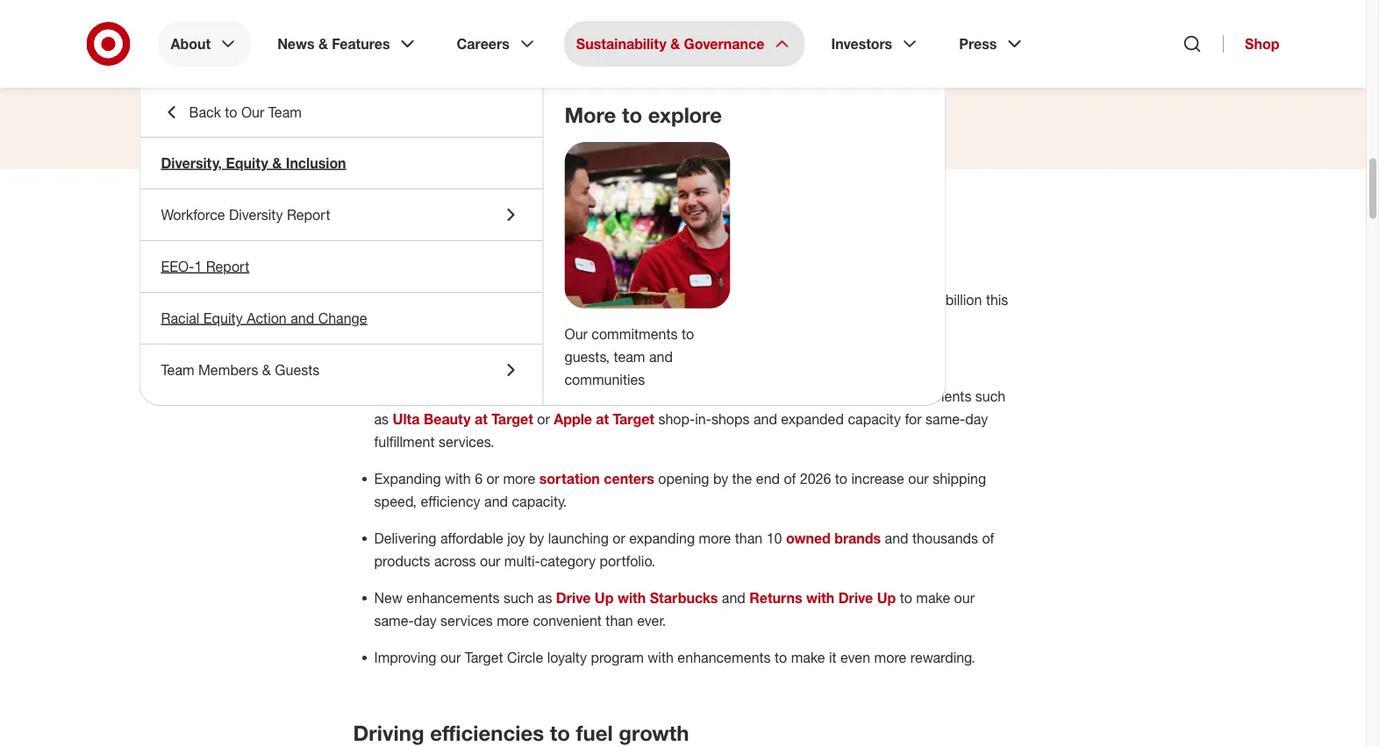 Task type: describe. For each thing, give the bounding box(es) containing it.
governance
[[684, 35, 765, 52]]

more
[[565, 102, 616, 128]]

investing
[[472, 268, 528, 286]]

driving efficiencies to fuel growth
[[353, 721, 689, 746]]

to down chair and chief executive officer
[[622, 102, 643, 128]]

and inside to do it, we'll keep investing in priority areas that build our capabilities, enhance our shopping experiences and make target more relevant than ever. in fact, we plan to invest $4 billion to $5 billion this year to deliver even more of what our guests love most. that includes …
[[434, 291, 458, 308]]

in inside to do it, we'll keep investing in priority areas that build our capabilities, enhance our shopping experiences and make target more relevant than ever. in fact, we plan to invest $4 billion to $5 billion this year to deliver even more of what our guests love most. that includes …
[[696, 291, 707, 308]]

guests our
[[545, 226, 652, 251]]

investors
[[832, 35, 893, 52]]

& inside news & features link
[[319, 35, 328, 52]]

target inside to do it, we'll keep investing in priority areas that build our capabilities, enhance our shopping experiences and make target more relevant than ever. in fact, we plan to invest $4 billion to $5 billion this year to deliver even more of what our guests love most. that includes …
[[500, 291, 538, 308]]

ranging
[[600, 388, 646, 405]]

back to our team button
[[140, 88, 543, 137]]

…
[[793, 314, 807, 331]]

ulta beauty at target or apple at target
[[393, 411, 655, 428]]

to make our same-day services more convenient than ever.
[[374, 590, 975, 630]]

the inside ~175 stores updated by year's end, ranging from full remodels to the addition of enhancements such as
[[784, 388, 804, 405]]

day inside 'shop-in-shops and expanded capacity for same-day fulfillment services.'
[[966, 411, 988, 428]]

in inside to do it, we'll keep investing in priority areas that build our capabilities, enhance our shopping experiences and make target more relevant than ever. in fact, we plan to invest $4 billion to $5 billion this year to deliver even more of what our guests love most. that includes …
[[532, 268, 543, 286]]

and inside 'shop-in-shops and expanded capacity for same-day fulfillment services.'
[[754, 411, 778, 428]]

chair
[[525, 70, 559, 87]]

executive
[[627, 70, 688, 87]]

year's
[[528, 388, 565, 405]]

to inside our commitments to guests, team and communities
[[682, 325, 694, 343]]

our down services
[[441, 649, 461, 667]]

our right what
[[566, 314, 587, 331]]

to inside to make our same-day services more convenient than ever.
[[900, 590, 913, 607]]

the inside 'opening by the end of 2026 to increase our shipping speed, efficiency and capacity.'
[[733, 470, 752, 487]]

across
[[434, 553, 476, 570]]

2 at from the left
[[596, 411, 609, 428]]

equity for diversity,
[[226, 154, 268, 172]]

to left $5
[[911, 291, 923, 308]]

more right expanding
[[699, 530, 731, 547]]

target down ranging
[[613, 411, 655, 428]]

ever. inside to make our same-day services more convenient than ever.
[[637, 613, 666, 630]]

cornell
[[585, 28, 657, 53]]

brands
[[835, 530, 881, 547]]

2 vertical spatial or
[[613, 530, 626, 547]]

for
[[905, 411, 922, 428]]

target down updated
[[492, 411, 533, 428]]

thousands
[[913, 530, 979, 547]]

to do it, we'll keep investing in priority areas that build our capabilities, enhance our shopping experiences and make target more relevant than ever. in fact, we plan to invest $4 billion to $5 billion this year to deliver even more of what our guests love most. that includes …
[[353, 268, 1009, 331]]

our inside and thousands of products across our multi-category portfolio.
[[480, 553, 501, 570]]

shop-in-shops and expanded capacity for same-day fulfillment services.
[[374, 411, 988, 451]]

loyalty
[[547, 649, 587, 667]]

1 horizontal spatial even
[[841, 649, 871, 667]]

inclusion
[[286, 154, 346, 172]]

more to explore
[[565, 102, 722, 128]]

ulta
[[393, 411, 420, 428]]

than inside to do it, we'll keep investing in priority areas that build our capabilities, enhance our shopping experiences and make target more relevant than ever. in fact, we plan to invest $4 billion to $5 billion this year to deliver even more of what our guests love most. that includes …
[[632, 291, 659, 308]]

with right returns
[[807, 590, 835, 607]]

new enhancements such as drive up with starbucks and returns with drive up
[[374, 590, 896, 607]]

full
[[683, 388, 701, 405]]

press
[[960, 35, 997, 52]]

6
[[475, 470, 483, 487]]

and left returns
[[722, 590, 746, 607]]

1 up from the left
[[595, 590, 614, 607]]

keep
[[438, 268, 468, 286]]

~20 new stores coming to more neighborhoods in 2023.
[[374, 351, 727, 368]]

ulta beauty at target link
[[393, 411, 533, 428]]

rewarding.
[[911, 649, 976, 667]]

our inside our commitments to guests, team and communities
[[565, 325, 588, 343]]

more up coming
[[479, 314, 512, 331]]

shop link
[[1224, 35, 1280, 53]]

$4
[[852, 291, 866, 308]]

addition
[[808, 388, 859, 405]]

team
[[614, 348, 646, 365]]

1 billion from the left
[[870, 291, 907, 308]]

1 horizontal spatial make
[[791, 649, 825, 667]]

communities
[[565, 371, 645, 388]]

beauty
[[424, 411, 471, 428]]

0 vertical spatial stores
[[432, 351, 471, 368]]

workforce
[[161, 206, 225, 223]]

to inside 'opening by the end of 2026 to increase our shipping speed, efficiency and capacity.'
[[835, 470, 848, 487]]

with down portfolio. at left bottom
[[618, 590, 646, 607]]

2023.
[[692, 351, 727, 368]]

this
[[986, 291, 1009, 308]]

make inside to make our same-day services more convenient than ever.
[[917, 590, 951, 607]]

2 drive from the left
[[839, 590, 873, 607]]

that
[[705, 314, 732, 331]]

and inside our commitments to guests, team and communities
[[649, 348, 673, 365]]

& inside team members & guests link
[[262, 362, 271, 379]]

efficiencies
[[430, 721, 544, 746]]

growth
[[619, 721, 689, 746]]

invest
[[811, 291, 848, 308]]

returns with drive up link
[[750, 590, 896, 607]]

shipping
[[933, 470, 987, 487]]

diversity, equity & inclusion link
[[140, 138, 543, 189]]

0 horizontal spatial or
[[487, 470, 499, 487]]

change
[[318, 310, 367, 327]]

workforce diversity report link
[[140, 190, 543, 240]]

1 drive from the left
[[556, 590, 591, 607]]

to left fuel
[[550, 721, 570, 746]]

racial equity action and change
[[161, 310, 367, 327]]

site navigation element
[[0, 0, 1380, 747]]

~175
[[374, 388, 406, 405]]

fulfillment
[[374, 434, 435, 451]]

action
[[247, 310, 287, 327]]

news
[[277, 35, 315, 52]]

to right coming
[[525, 351, 538, 368]]

year
[[353, 314, 380, 331]]

portfolio.
[[600, 553, 656, 570]]

explore
[[648, 102, 722, 128]]

~20
[[374, 351, 398, 368]]

we'll
[[407, 268, 434, 286]]

our right build
[[696, 268, 716, 286]]

guests,
[[565, 348, 610, 365]]

careers
[[457, 35, 510, 52]]

circle
[[507, 649, 543, 667]]

our commitments to guests, team and communities link
[[565, 325, 694, 388]]

to left it
[[775, 649, 787, 667]]

our inside 'opening by the end of 2026 to increase our shipping speed, efficiency and capacity.'
[[909, 470, 929, 487]]

eeo-1 report link
[[140, 241, 543, 292]]

team members & guests link
[[140, 345, 543, 396]]

coming
[[475, 351, 521, 368]]

than for ever.
[[606, 613, 633, 630]]

efficiency
[[421, 493, 481, 510]]

news & features link
[[265, 21, 431, 67]]

bring
[[487, 226, 539, 251]]

such inside ~175 stores updated by year's end, ranging from full remodels to the addition of enhancements such as
[[976, 388, 1006, 405]]

diversity, equity & inclusion
[[161, 154, 346, 172]]

owned brands link
[[786, 530, 881, 547]]

deliver
[[400, 314, 442, 331]]

stores inside ~175 stores updated by year's end, ranging from full remodels to the addition of enhancements such as
[[410, 388, 449, 405]]

guests
[[591, 314, 633, 331]]

shop-
[[659, 411, 695, 428]]



Task type: locate. For each thing, give the bounding box(es) containing it.
to right back
[[225, 104, 237, 121]]

1 horizontal spatial the
[[784, 388, 804, 405]]

drive
[[556, 590, 591, 607], [839, 590, 873, 607]]

our down the thousands
[[955, 590, 975, 607]]

do
[[371, 268, 388, 286]]

by inside ~175 stores updated by year's end, ranging from full remodels to the addition of enhancements such as
[[509, 388, 524, 405]]

2 vertical spatial enhancements
[[678, 649, 771, 667]]

billion
[[870, 291, 907, 308], [946, 291, 983, 308]]

drive up convenient
[[556, 590, 591, 607]]

to up rewarding.
[[900, 590, 913, 607]]

0 horizontal spatial even
[[446, 314, 476, 331]]

our right the increase
[[909, 470, 929, 487]]

2 vertical spatial by
[[529, 530, 544, 547]]

1 vertical spatial such
[[504, 590, 534, 607]]

we'll
[[436, 226, 482, 251]]

and inside and thousands of products across our multi-category portfolio.
[[885, 530, 909, 547]]

equity right racial
[[203, 310, 243, 327]]

1 horizontal spatial report
[[287, 206, 330, 223]]

more up capacity.
[[503, 470, 536, 487]]

by up ulta beauty at target or apple at target
[[509, 388, 524, 405]]

even right it
[[841, 649, 871, 667]]

of inside and thousands of products across our multi-category portfolio.
[[983, 530, 995, 547]]

with right the program
[[648, 649, 674, 667]]

ever.
[[663, 291, 692, 308], [637, 613, 666, 630]]

1 horizontal spatial or
[[537, 411, 550, 428]]

shops
[[712, 411, 750, 428]]

by right opening
[[714, 470, 729, 487]]

ever. down drive up with starbucks link
[[637, 613, 666, 630]]

of
[[516, 314, 528, 331], [863, 388, 875, 405], [784, 470, 796, 487], [983, 530, 995, 547]]

in-
[[695, 411, 712, 428]]

at right the 'apple'
[[596, 411, 609, 428]]

enhancements inside ~175 stores updated by year's end, ranging from full remodels to the addition of enhancements such as
[[879, 388, 972, 405]]

at down updated
[[475, 411, 488, 428]]

1 vertical spatial as
[[538, 590, 552, 607]]

enhancements up services
[[407, 590, 500, 607]]

love
[[636, 314, 662, 331]]

1 vertical spatial by
[[714, 470, 729, 487]]

2 vertical spatial than
[[606, 613, 633, 630]]

2 billion from the left
[[946, 291, 983, 308]]

1 vertical spatial make
[[917, 590, 951, 607]]

1 horizontal spatial our
[[565, 325, 588, 343]]

& inside sustainability & governance link
[[671, 35, 680, 52]]

& inside diversity, equity & inclusion link
[[272, 154, 282, 172]]

1 horizontal spatial as
[[538, 590, 552, 607]]

& left inclusion
[[272, 154, 282, 172]]

what
[[532, 314, 562, 331]]

2023,
[[378, 226, 431, 251]]

and down keep
[[434, 291, 458, 308]]

expanding
[[374, 470, 441, 487]]

0 horizontal spatial make
[[462, 291, 496, 308]]

our
[[241, 104, 264, 121], [565, 325, 588, 343]]

1 horizontal spatial drive
[[839, 590, 873, 607]]

0 vertical spatial as
[[374, 411, 389, 428]]

stores
[[432, 351, 471, 368], [410, 388, 449, 405]]

sortation centers link
[[540, 470, 655, 487]]

than down "that"
[[632, 291, 659, 308]]

than down new enhancements such as drive up with starbucks and returns with drive up
[[606, 613, 633, 630]]

back to our team
[[189, 104, 302, 121]]

to right "remodels"
[[768, 388, 780, 405]]

brian
[[525, 28, 579, 53]]

0 horizontal spatial such
[[504, 590, 534, 607]]

1 at from the left
[[475, 411, 488, 428]]

improving
[[374, 649, 437, 667]]

0 horizontal spatial our
[[241, 104, 264, 121]]

than left 10
[[735, 530, 763, 547]]

team inside team members & guests link
[[161, 362, 195, 379]]

make
[[462, 291, 496, 308], [917, 590, 951, 607], [791, 649, 825, 667]]

with left 6
[[445, 470, 471, 487]]

such
[[976, 388, 1006, 405], [504, 590, 534, 607]]

expanded
[[781, 411, 844, 428]]

even inside to do it, we'll keep investing in priority areas that build our capabilities, enhance our shopping experiences and make target more relevant than ever. in fact, we plan to invest $4 billion to $5 billion this year to deliver even more of what our guests love most. that includes …
[[446, 314, 476, 331]]

1 vertical spatial the
[[733, 470, 752, 487]]

same- down new
[[374, 613, 414, 630]]

of up capacity
[[863, 388, 875, 405]]

1 vertical spatial stores
[[410, 388, 449, 405]]

billion right $5
[[946, 291, 983, 308]]

0 horizontal spatial the
[[733, 470, 752, 487]]

capacity.
[[512, 493, 567, 510]]

0 horizontal spatial same-
[[374, 613, 414, 630]]

guests
[[275, 362, 320, 379]]

best
[[706, 226, 750, 251]]

& up executive
[[671, 35, 680, 52]]

0 vertical spatial or
[[537, 411, 550, 428]]

report down inclusion
[[287, 206, 330, 223]]

same- inside 'shop-in-shops and expanded capacity for same-day fulfillment services.'
[[926, 411, 966, 428]]

than
[[632, 291, 659, 308], [735, 530, 763, 547], [606, 613, 633, 630]]

investors link
[[819, 21, 933, 67]]

day inside to make our same-day services more convenient than ever.
[[414, 613, 437, 630]]

0 vertical spatial same-
[[926, 411, 966, 428]]

experiences
[[353, 291, 430, 308]]

eeo-1 report
[[161, 258, 250, 275]]

day left services
[[414, 613, 437, 630]]

as inside ~175 stores updated by year's end, ranging from full remodels to the addition of enhancements such as
[[374, 411, 389, 428]]

1 horizontal spatial in
[[677, 351, 688, 368]]

and right action
[[291, 310, 314, 327]]

0 horizontal spatial as
[[374, 411, 389, 428]]

than inside to make our same-day services more convenient than ever.
[[606, 613, 633, 630]]

ever. down build
[[663, 291, 692, 308]]

0 horizontal spatial at
[[475, 411, 488, 428]]

very
[[658, 226, 700, 251]]

& left the guests
[[262, 362, 271, 379]]

by for ranging
[[509, 388, 524, 405]]

services
[[441, 613, 493, 630]]

by inside 'opening by the end of 2026 to increase our shipping speed, efficiency and capacity.'
[[714, 470, 729, 487]]

0 vertical spatial team
[[268, 104, 302, 121]]

most.
[[666, 314, 701, 331]]

about link
[[158, 21, 251, 67]]

and right shops in the right of the page
[[754, 411, 778, 428]]

our down affordable
[[480, 553, 501, 570]]

report for eeo-1 report
[[206, 258, 250, 275]]

1 vertical spatial equity
[[203, 310, 243, 327]]

as down ~175
[[374, 411, 389, 428]]

1 horizontal spatial up
[[877, 590, 896, 607]]

to inside button
[[225, 104, 237, 121]]

team up inclusion
[[268, 104, 302, 121]]

members
[[198, 362, 258, 379]]

speed,
[[374, 493, 417, 510]]

diversity,
[[161, 154, 222, 172]]

to inside ~175 stores updated by year's end, ranging from full remodels to the addition of enhancements such as
[[768, 388, 780, 405]]

new
[[374, 590, 403, 607]]

to up …
[[795, 291, 807, 308]]

1 horizontal spatial same-
[[926, 411, 966, 428]]

1 vertical spatial even
[[841, 649, 871, 667]]

more
[[542, 291, 574, 308], [479, 314, 512, 331], [542, 351, 574, 368], [503, 470, 536, 487], [699, 530, 731, 547], [497, 613, 529, 630], [875, 649, 907, 667]]

same- inside to make our same-day services more convenient than ever.
[[374, 613, 414, 630]]

1 horizontal spatial by
[[529, 530, 544, 547]]

2 up from the left
[[877, 590, 896, 607]]

careers link
[[445, 21, 550, 67]]

report inside the eeo-1 report link
[[206, 258, 250, 275]]

enhancements up for
[[879, 388, 972, 405]]

our up guests,
[[565, 325, 588, 343]]

1 vertical spatial same-
[[374, 613, 414, 630]]

the left end
[[733, 470, 752, 487]]

commitments
[[592, 325, 678, 343]]

and
[[562, 70, 586, 87], [434, 291, 458, 308], [291, 310, 314, 327], [649, 348, 673, 365], [754, 411, 778, 428], [485, 493, 508, 510], [885, 530, 909, 547], [722, 590, 746, 607]]

0 vertical spatial our
[[241, 104, 264, 121]]

1 horizontal spatial such
[[976, 388, 1006, 405]]

more left rewarding.
[[875, 649, 907, 667]]

0 horizontal spatial in
[[532, 268, 543, 286]]

of inside to do it, we'll keep investing in priority areas that build our capabilities, enhance our shopping experiences and make target more relevant than ever. in fact, we plan to invest $4 billion to $5 billion this year to deliver even more of what our guests love most. that includes …
[[516, 314, 528, 331]]

0 vertical spatial than
[[632, 291, 659, 308]]

stores right new
[[432, 351, 471, 368]]

make left it
[[791, 649, 825, 667]]

and left chief
[[562, 70, 586, 87]]

target down services
[[465, 649, 503, 667]]

team members & guests
[[161, 362, 320, 379]]

1 horizontal spatial billion
[[946, 291, 983, 308]]

1 vertical spatial report
[[206, 258, 250, 275]]

drive down 'brands'
[[839, 590, 873, 607]]

ever. inside to do it, we'll keep investing in priority areas that build our capabilities, enhance our shopping experiences and make target more relevant than ever. in fact, we plan to invest $4 billion to $5 billion this year to deliver even more of what our guests love most. that includes …
[[663, 291, 692, 308]]

1 horizontal spatial team
[[268, 104, 302, 121]]

shopping
[[880, 268, 939, 286]]

plan
[[764, 291, 791, 308]]

shop
[[1246, 35, 1280, 52]]

report inside workforce diversity report link
[[287, 206, 330, 223]]

sustainability & governance
[[577, 35, 765, 52]]

enhancements down to make our same-day services more convenient than ever.
[[678, 649, 771, 667]]

0 horizontal spatial report
[[206, 258, 250, 275]]

0 vertical spatial report
[[287, 206, 330, 223]]

areas
[[595, 268, 629, 286]]

priority
[[547, 268, 591, 286]]

starbucks
[[650, 590, 718, 607]]

as up convenient
[[538, 590, 552, 607]]

target
[[500, 291, 538, 308], [492, 411, 533, 428], [613, 411, 655, 428], [465, 649, 503, 667]]

2026
[[800, 470, 832, 487]]

our inside to make our same-day services more convenient than ever.
[[955, 590, 975, 607]]

same- right for
[[926, 411, 966, 428]]

0 vertical spatial in
[[353, 226, 372, 251]]

news & features
[[277, 35, 390, 52]]

to right 2026
[[835, 470, 848, 487]]

neighborhoods
[[578, 351, 673, 368]]

driving
[[353, 721, 424, 746]]

1
[[194, 258, 202, 275]]

make up rewarding.
[[917, 590, 951, 607]]

of inside ~175 stores updated by year's end, ranging from full remodels to the addition of enhancements such as
[[863, 388, 875, 405]]

0 horizontal spatial by
[[509, 388, 524, 405]]

our right back
[[241, 104, 264, 121]]

our up $4 on the right
[[856, 268, 876, 286]]

2 vertical spatial make
[[791, 649, 825, 667]]

of right end
[[784, 470, 796, 487]]

racial
[[161, 310, 200, 327]]

more up circle
[[497, 613, 529, 630]]

in left priority
[[532, 268, 543, 286]]

1 vertical spatial or
[[487, 470, 499, 487]]

and thousands of products across our multi-category portfolio.
[[374, 530, 995, 570]]

stores up beauty
[[410, 388, 449, 405]]

and right 'brands'
[[885, 530, 909, 547]]

2 horizontal spatial or
[[613, 530, 626, 547]]

0 vertical spatial the
[[784, 388, 804, 405]]

multi-
[[505, 553, 540, 570]]

1 vertical spatial enhancements
[[407, 590, 500, 607]]

build
[[661, 268, 692, 286]]

report for workforce diversity report
[[287, 206, 330, 223]]

returns
[[750, 590, 803, 607]]

end,
[[569, 388, 596, 405]]

2 horizontal spatial by
[[714, 470, 729, 487]]

2 horizontal spatial make
[[917, 590, 951, 607]]

1 vertical spatial in
[[696, 291, 707, 308]]

equity for racial
[[203, 310, 243, 327]]

& right news
[[319, 35, 328, 52]]

or up portfolio. at left bottom
[[613, 530, 626, 547]]

1 vertical spatial than
[[735, 530, 763, 547]]

by right joy
[[529, 530, 544, 547]]

and right the "team"
[[649, 348, 673, 365]]

day up shipping
[[966, 411, 988, 428]]

billion right $4 on the right
[[870, 291, 907, 308]]

the up expanded
[[784, 388, 804, 405]]

by for expanding
[[529, 530, 544, 547]]

0 vertical spatial make
[[462, 291, 496, 308]]

0 vertical spatial by
[[509, 388, 524, 405]]

2 horizontal spatial enhancements
[[879, 388, 972, 405]]

1 horizontal spatial day
[[966, 411, 988, 428]]

report right 1
[[206, 258, 250, 275]]

and inside 'opening by the end of 2026 to increase our shipping speed, efficiency and capacity.'
[[485, 493, 508, 510]]

and down 'expanding with 6 or more sortation centers'
[[485, 493, 508, 510]]

from
[[650, 388, 679, 405]]

in left 2023.
[[677, 351, 688, 368]]

0 horizontal spatial in
[[353, 226, 372, 251]]

category
[[540, 553, 596, 570]]

0 vertical spatial even
[[446, 314, 476, 331]]

0 vertical spatial such
[[976, 388, 1006, 405]]

even right the deliver
[[446, 314, 476, 331]]

0 horizontal spatial enhancements
[[407, 590, 500, 607]]

0 vertical spatial in
[[532, 268, 543, 286]]

0 vertical spatial equity
[[226, 154, 268, 172]]

than for 10
[[735, 530, 763, 547]]

in up to
[[353, 226, 372, 251]]

more down priority
[[542, 291, 574, 308]]

to left that
[[682, 325, 694, 343]]

fuel
[[576, 721, 613, 746]]

0 horizontal spatial billion
[[870, 291, 907, 308]]

team left members
[[161, 362, 195, 379]]

up up convenient
[[595, 590, 614, 607]]

0 vertical spatial ever.
[[663, 291, 692, 308]]

0 horizontal spatial drive
[[556, 590, 591, 607]]

0 horizontal spatial team
[[161, 362, 195, 379]]

1 horizontal spatial enhancements
[[678, 649, 771, 667]]

program
[[591, 649, 644, 667]]

of left what
[[516, 314, 528, 331]]

new
[[402, 351, 428, 368]]

convenient
[[533, 613, 602, 630]]

eeo-
[[161, 258, 194, 275]]

1 vertical spatial ever.
[[637, 613, 666, 630]]

make down investing
[[462, 291, 496, 308]]

in left fact,
[[696, 291, 707, 308]]

1 vertical spatial day
[[414, 613, 437, 630]]

team inside back to our team button
[[268, 104, 302, 121]]

press link
[[947, 21, 1038, 67]]

enhance
[[798, 268, 852, 286]]

or right 6
[[487, 470, 499, 487]]

products
[[374, 553, 431, 570]]

1 vertical spatial our
[[565, 325, 588, 343]]

our inside button
[[241, 104, 264, 121]]

to down experiences
[[384, 314, 396, 331]]

apple at target link
[[554, 411, 655, 428]]

1 vertical spatial team
[[161, 362, 195, 379]]

up down 'brands'
[[877, 590, 896, 607]]

by
[[509, 388, 524, 405], [714, 470, 729, 487], [529, 530, 544, 547]]

0 horizontal spatial up
[[595, 590, 614, 607]]

1 horizontal spatial at
[[596, 411, 609, 428]]

10
[[767, 530, 782, 547]]

0 horizontal spatial day
[[414, 613, 437, 630]]

or down year's
[[537, 411, 550, 428]]

to
[[353, 268, 368, 286]]

more down what
[[542, 351, 574, 368]]

0 vertical spatial enhancements
[[879, 388, 972, 405]]

of right the thousands
[[983, 530, 995, 547]]

1 vertical spatial in
[[677, 351, 688, 368]]

more inside to make our same-day services more convenient than ever.
[[497, 613, 529, 630]]

officer
[[692, 70, 734, 87]]

of inside 'opening by the end of 2026 to increase our shipping speed, efficiency and capacity.'
[[784, 470, 796, 487]]

1 horizontal spatial in
[[696, 291, 707, 308]]

0 vertical spatial day
[[966, 411, 988, 428]]

make inside to do it, we'll keep investing in priority areas that build our capabilities, enhance our shopping experiences and make target more relevant than ever. in fact, we plan to invest $4 billion to $5 billion this year to deliver even more of what our guests love most. that includes …
[[462, 291, 496, 308]]

fact,
[[711, 291, 738, 308]]

target down investing
[[500, 291, 538, 308]]

equity down back to our team
[[226, 154, 268, 172]]

two target team members smiling in the grocery department image
[[565, 142, 731, 309]]



Task type: vqa. For each thing, say whether or not it's contained in the screenshot.
Request Materials link
no



